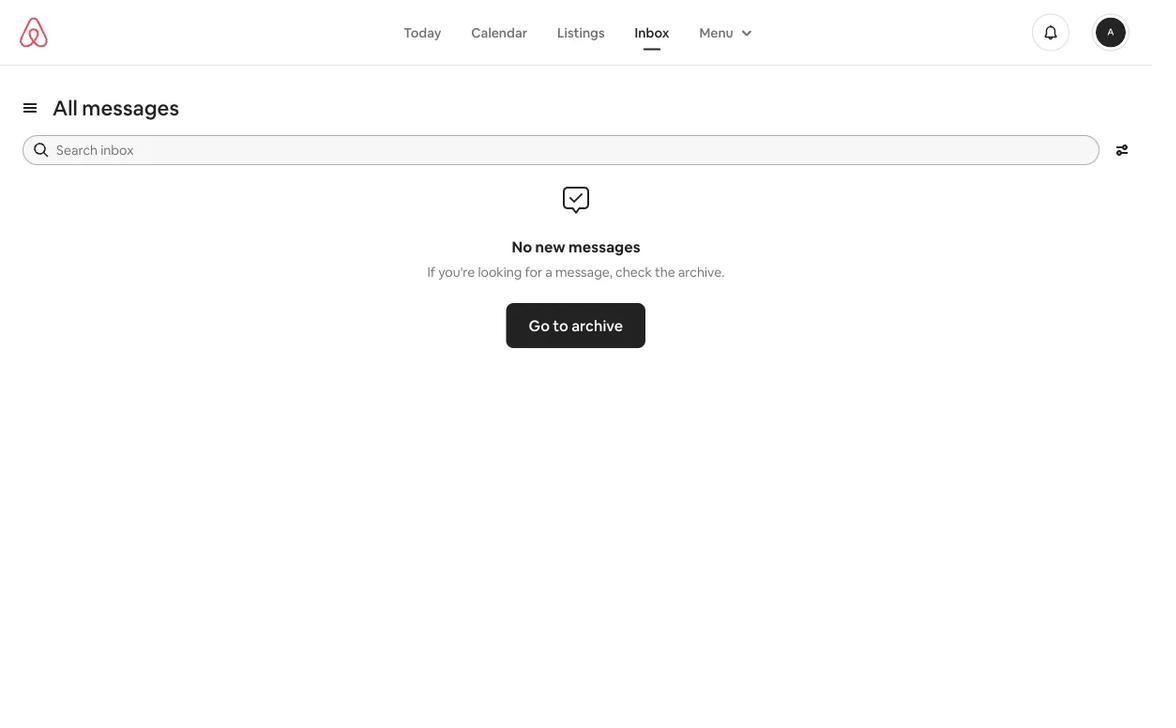 Task type: locate. For each thing, give the bounding box(es) containing it.
calendar link
[[456, 15, 542, 50]]

a
[[545, 264, 553, 281]]

no
[[512, 237, 532, 256]]

archive.
[[678, 264, 725, 281]]

listings
[[557, 24, 605, 41]]

messages
[[82, 94, 179, 121], [569, 237, 640, 256]]

main navigation menu image
[[1096, 17, 1126, 47]]

0 vertical spatial messages
[[82, 94, 179, 121]]

message,
[[555, 264, 613, 281]]

messages up message, at the top
[[569, 237, 640, 256]]

1 horizontal spatial messages
[[569, 237, 640, 256]]

go
[[529, 316, 550, 335]]

messages inside no new messages if you're looking for a message, check the archive.
[[569, 237, 640, 256]]

0 horizontal spatial messages
[[82, 94, 179, 121]]

go to archive
[[529, 316, 623, 335]]

to
[[553, 316, 569, 335]]

1 vertical spatial messages
[[569, 237, 640, 256]]

messages right all
[[82, 94, 179, 121]]

looking
[[478, 264, 522, 281]]



Task type: vqa. For each thing, say whether or not it's contained in the screenshot.
am–12:00
no



Task type: describe. For each thing, give the bounding box(es) containing it.
go to archive button
[[506, 303, 646, 348]]

calendar
[[471, 24, 527, 41]]

all messages
[[53, 94, 179, 121]]

inbox
[[635, 24, 669, 41]]

inbox link
[[620, 15, 684, 50]]

check
[[616, 264, 652, 281]]

all messages heading
[[53, 94, 179, 121]]

menu button
[[684, 15, 764, 50]]

today link
[[389, 15, 456, 50]]

if
[[427, 264, 435, 281]]

today
[[404, 24, 441, 41]]

for
[[525, 264, 543, 281]]

the
[[655, 264, 675, 281]]

you're
[[438, 264, 475, 281]]

menu
[[699, 24, 734, 41]]

new
[[535, 237, 566, 256]]

all
[[53, 94, 78, 121]]

archive
[[572, 316, 623, 335]]

no new messages if you're looking for a message, check the archive.
[[427, 237, 725, 281]]

listings link
[[542, 15, 620, 50]]

Search text field
[[56, 141, 1086, 160]]



